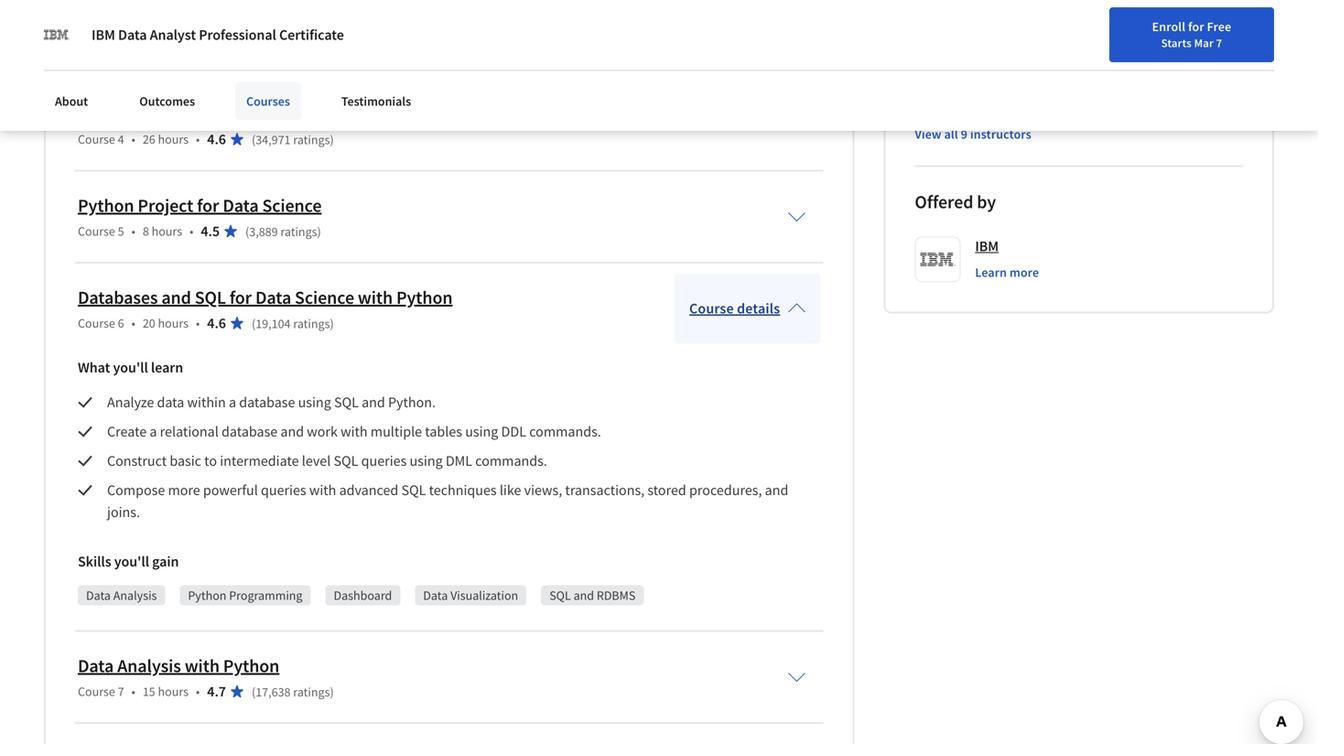 Task type: vqa. For each thing, say whether or not it's contained in the screenshot.
university of michigan 'image'
no



Task type: describe. For each thing, give the bounding box(es) containing it.
cognos
[[465, 10, 522, 33]]

visualization for data visualization
[[451, 588, 519, 604]]

ratings for science
[[281, 223, 317, 240]]

joins.
[[107, 503, 140, 522]]

ibm for ibm
[[972, 66, 992, 83]]

data up 19,104
[[255, 286, 291, 309]]

gain
[[152, 553, 179, 571]]

procedures,
[[690, 481, 762, 500]]

excel
[[388, 10, 428, 33]]

work
[[307, 423, 338, 441]]

python.
[[388, 393, 436, 412]]

course for data visualization and dashboards with excel and cognos
[[78, 39, 115, 55]]

course 6 • 20 hours •
[[78, 315, 200, 332]]

4.7 for with
[[207, 683, 226, 701]]

• down outcomes 'link'
[[196, 131, 200, 147]]

python project for data science link
[[78, 194, 322, 217]]

queries inside compose more powerful queries with advanced sql techniques like views, transactions, stored procedures, and joins.
[[261, 481, 306, 500]]

courses link
[[235, 82, 301, 120]]

and up course 6 • 20 hours •
[[162, 286, 191, 309]]

data up 'course 7 • 15 hours •'
[[78, 655, 114, 678]]

you'll for learn
[[113, 359, 148, 377]]

compose
[[107, 481, 165, 500]]

analysis for data analysis
[[113, 588, 157, 604]]

hours for analysis
[[158, 684, 189, 700]]

transactions,
[[565, 481, 645, 500]]

analyze
[[107, 393, 154, 412]]

log in link
[[1180, 18, 1231, 40]]

4.6 for science,
[[207, 130, 226, 148]]

analysis for data analysis with python
[[117, 655, 181, 678]]

0 vertical spatial science
[[262, 194, 322, 217]]

python for python programming
[[188, 588, 227, 604]]

databases and sql for data science with python link
[[78, 286, 453, 309]]

data visualization and dashboards with excel and cognos
[[78, 10, 522, 33]]

offered
[[915, 190, 974, 213]]

new
[[1109, 21, 1133, 38]]

by
[[978, 190, 997, 213]]

( 19,104 ratings )
[[252, 315, 334, 332]]

powerful
[[203, 481, 258, 500]]

data right dashboard
[[423, 588, 448, 604]]

mar
[[1195, 36, 1214, 50]]

6
[[118, 315, 124, 332]]

data visualization and dashboards with excel and cognos link
[[78, 10, 522, 33]]

) for data
[[330, 315, 334, 332]]

instructors
[[971, 126, 1032, 142]]

within
[[187, 393, 226, 412]]

enroll for free starts mar 7
[[1153, 18, 1232, 50]]

course 7 • 15 hours •
[[78, 684, 200, 700]]

details
[[737, 300, 781, 318]]

find your new career
[[1056, 21, 1171, 38]]

learners
[[1103, 4, 1147, 20]]

data right ibm image
[[78, 10, 114, 33]]

• left the "4.5"
[[190, 223, 194, 239]]

( for science
[[245, 223, 249, 240]]

14
[[143, 39, 155, 55]]

course details button
[[675, 274, 821, 344]]

sql down the "4.5"
[[195, 286, 226, 309]]

dashboard
[[334, 588, 392, 604]]

enroll
[[1153, 18, 1186, 35]]

• left 15
[[131, 684, 135, 700]]

to
[[204, 452, 217, 470]]

level
[[302, 452, 331, 470]]

ratings down the data visualization and dashboards with excel and cognos link
[[287, 39, 324, 56]]

8
[[143, 223, 149, 239]]

log
[[1189, 21, 1209, 38]]

ibm for ibm learn more
[[976, 237, 999, 256]]

) down the data visualization and dashboards with excel and cognos link
[[324, 39, 328, 56]]

4.6 for for
[[207, 314, 226, 332]]

3
[[118, 39, 124, 55]]

for for join
[[1265, 23, 1281, 40]]

testimonials link
[[331, 82, 422, 120]]

advanced
[[339, 481, 399, 500]]

1 horizontal spatial a
[[229, 393, 236, 412]]

• right 5
[[131, 223, 135, 239]]

view
[[915, 126, 942, 142]]

view all 9 instructors button
[[915, 125, 1032, 143]]

1 horizontal spatial using
[[410, 452, 443, 470]]

more inside "ibm learn more"
[[1010, 264, 1040, 281]]

learn more button
[[976, 263, 1040, 282]]

free for join for free
[[1284, 23, 1309, 40]]

intermediate
[[220, 452, 299, 470]]

all
[[945, 126, 959, 142]]

certificate
[[279, 26, 344, 44]]

more inside compose more powerful queries with advanced sql techniques like views, transactions, stored procedures, and joins.
[[168, 481, 200, 500]]

your
[[1082, 21, 1107, 38]]

programming
[[229, 588, 303, 604]]

rav ahuja image
[[918, 46, 958, 87]]

python project for data science
[[78, 194, 322, 217]]

development
[[305, 102, 410, 125]]

stored
[[648, 481, 687, 500]]

for for enroll
[[1189, 18, 1205, 35]]

sql inside compose more powerful queries with advanced sql techniques like views, transactions, stored procedures, and joins.
[[402, 481, 426, 500]]

5
[[118, 223, 124, 239]]

databases
[[78, 286, 158, 309]]

outcomes link
[[128, 82, 206, 120]]

• down data analysis with python
[[196, 684, 200, 700]]

course for python project for data science
[[78, 223, 115, 239]]

views,
[[524, 481, 563, 500]]

dashboards
[[254, 10, 346, 33]]

what you'll learn
[[78, 359, 183, 377]]

( for data
[[252, 315, 256, 332]]

( 34,971 ratings )
[[252, 131, 334, 148]]

find your new career link
[[1047, 18, 1180, 41]]

log in
[[1189, 21, 1222, 38]]

ai
[[271, 102, 286, 125]]

analyst
[[150, 26, 196, 44]]

ratings for ai
[[293, 131, 330, 148]]

python for python project for data science
[[78, 194, 134, 217]]

and left 'rdbms' on the bottom left of the page
[[574, 588, 594, 604]]

data analysis with python
[[78, 655, 280, 678]]

construct
[[107, 452, 167, 470]]

techniques
[[429, 481, 497, 500]]

data up 3,889
[[223, 194, 259, 217]]

course inside dropdown button
[[690, 300, 734, 318]]

ibm image
[[44, 22, 70, 48]]

hours for for
[[158, 131, 189, 147]]

compose more powerful queries with advanced sql techniques like views, transactions, stored procedures, and joins.
[[107, 481, 792, 522]]

1 vertical spatial commands.
[[476, 452, 548, 470]]



Task type: locate. For each thing, give the bounding box(es) containing it.
data
[[78, 10, 114, 33], [118, 26, 147, 44], [164, 102, 199, 125], [223, 194, 259, 217], [255, 286, 291, 309], [86, 588, 111, 604], [423, 588, 448, 604], [78, 655, 114, 678]]

ibm learn more
[[976, 237, 1040, 281]]

commands. up 'like'
[[476, 452, 548, 470]]

9
[[961, 126, 968, 142]]

hours right 8 at the left top of the page
[[152, 223, 182, 239]]

4
[[118, 131, 124, 147]]

and
[[220, 10, 250, 33], [431, 10, 461, 33], [162, 286, 191, 309], [362, 393, 385, 412], [281, 423, 304, 441], [765, 481, 789, 500], [574, 588, 594, 604]]

hours right 26
[[158, 131, 189, 147]]

more right learn
[[1010, 264, 1040, 281]]

0 vertical spatial more
[[1010, 264, 1040, 281]]

ratings for data
[[293, 315, 330, 332]]

analysis down skills you'll gain
[[113, 588, 157, 604]]

) down development
[[330, 131, 334, 148]]

starts
[[1162, 36, 1192, 50]]

hours for project
[[152, 223, 182, 239]]

queries
[[361, 452, 407, 470], [261, 481, 306, 500]]

ratings right 3,889
[[281, 223, 317, 240]]

2 4.6 from the top
[[207, 314, 226, 332]]

1 vertical spatial a
[[150, 423, 157, 441]]

0 vertical spatial visualization
[[117, 10, 217, 33]]

0 horizontal spatial 7
[[118, 684, 124, 700]]

python for python for data science, ai & development
[[78, 102, 134, 125]]

4.7 down data analysis with python
[[207, 683, 226, 701]]

offered by
[[915, 190, 997, 213]]

( down data analysis with python
[[252, 684, 256, 701]]

science up ( 3,889 ratings )
[[262, 194, 322, 217]]

ddl
[[502, 423, 527, 441]]

1 horizontal spatial more
[[1010, 264, 1040, 281]]

ibm for ibm data analyst professional certificate
[[92, 26, 115, 44]]

ibm up learn
[[976, 237, 999, 256]]

1 vertical spatial science
[[295, 286, 354, 309]]

ratings
[[287, 39, 324, 56], [293, 131, 330, 148], [281, 223, 317, 240], [293, 315, 330, 332], [293, 684, 330, 701]]

4.6
[[207, 130, 226, 148], [207, 314, 226, 332]]

and right analyst
[[220, 10, 250, 33]]

1 vertical spatial queries
[[261, 481, 306, 500]]

None search field
[[261, 11, 563, 48]]

you'll left gain
[[114, 553, 149, 571]]

testimonials
[[342, 93, 411, 109]]

0 vertical spatial you'll
[[113, 359, 148, 377]]

data
[[157, 393, 184, 412]]

for up mar
[[1189, 18, 1205, 35]]

) for ai
[[330, 131, 334, 148]]

python
[[78, 102, 134, 125], [78, 194, 134, 217], [397, 286, 453, 309], [188, 588, 227, 604], [223, 655, 280, 678]]

0 vertical spatial ibm
[[92, 26, 115, 44]]

1 vertical spatial you'll
[[114, 553, 149, 571]]

data left analyst
[[118, 26, 147, 44]]

a right the within
[[229, 393, 236, 412]]

( 3,353 ratings )
[[252, 39, 328, 56]]

1 vertical spatial more
[[168, 481, 200, 500]]

1 horizontal spatial visualization
[[451, 588, 519, 604]]

) right 17,638
[[330, 684, 334, 701]]

1 vertical spatial 4.7
[[207, 683, 226, 701]]

professional
[[199, 26, 276, 44]]

rdbms
[[597, 588, 636, 604]]

1 vertical spatial 7
[[118, 684, 124, 700]]

2 vertical spatial using
[[410, 452, 443, 470]]

and up the create a relational database and work with multiple tables using ddl commands.
[[362, 393, 385, 412]]

2 vertical spatial ibm
[[976, 237, 999, 256]]

26
[[143, 131, 155, 147]]

course left details
[[690, 300, 734, 318]]

python for data science, ai & development link
[[78, 102, 410, 125]]

outcomes
[[139, 93, 195, 109]]

data down skills
[[86, 588, 111, 604]]

0 vertical spatial queries
[[361, 452, 407, 470]]

visualization for data visualization and dashboards with excel and cognos
[[117, 10, 217, 33]]

using
[[298, 393, 331, 412], [465, 423, 499, 441], [410, 452, 443, 470]]

ratings down the &
[[293, 131, 330, 148]]

1 vertical spatial ibm
[[972, 66, 992, 83]]

and left work
[[281, 423, 304, 441]]

7 left 15
[[118, 684, 124, 700]]

view all 9 instructors
[[915, 126, 1032, 142]]

sql up the create a relational database and work with multiple tables using ddl commands.
[[334, 393, 359, 412]]

0 vertical spatial 4.6
[[207, 130, 226, 148]]

free up mar
[[1208, 18, 1232, 35]]

( 3,889 ratings )
[[245, 223, 321, 240]]

course for databases and sql for data science with python
[[78, 315, 115, 332]]

4.6 down databases and sql for data science with python 'link'
[[207, 314, 226, 332]]

) right 19,104
[[330, 315, 334, 332]]

1 vertical spatial database
[[222, 423, 278, 441]]

1 horizontal spatial free
[[1284, 23, 1309, 40]]

basic
[[170, 452, 201, 470]]

4.6 down science,
[[207, 130, 226, 148]]

1 vertical spatial 4.6
[[207, 314, 226, 332]]

course left 4
[[78, 131, 115, 147]]

1 4.6 from the top
[[207, 130, 226, 148]]

more down the basic on the bottom of the page
[[168, 481, 200, 500]]

1 horizontal spatial 7
[[1217, 36, 1223, 50]]

you'll up analyze
[[113, 359, 148, 377]]

and right procedures,
[[765, 481, 789, 500]]

• right "3"
[[131, 39, 135, 55]]

course left "3"
[[78, 39, 115, 55]]

course
[[78, 39, 115, 55], [78, 131, 115, 147], [78, 223, 115, 239], [690, 300, 734, 318], [78, 315, 115, 332], [78, 684, 115, 700]]

0 horizontal spatial free
[[1208, 18, 1232, 35]]

1 4.7 from the top
[[207, 38, 226, 56]]

sql right advanced
[[402, 481, 426, 500]]

free
[[1208, 18, 1232, 35], [1284, 23, 1309, 40]]

1 vertical spatial using
[[465, 423, 499, 441]]

course left 6 in the left of the page
[[78, 315, 115, 332]]

science
[[262, 194, 322, 217], [295, 286, 354, 309]]

3,353
[[256, 39, 284, 56]]

sql
[[195, 286, 226, 309], [334, 393, 359, 412], [334, 452, 359, 470], [402, 481, 426, 500], [550, 588, 571, 604]]

0 horizontal spatial queries
[[261, 481, 306, 500]]

ibm inside "ibm learn more"
[[976, 237, 999, 256]]

in
[[1211, 21, 1222, 38]]

create a relational database and work with multiple tables using ddl commands.
[[107, 423, 604, 441]]

17,638
[[256, 684, 291, 701]]

for inside the enroll for free starts mar 7
[[1189, 18, 1205, 35]]

course 4 • 26 hours •
[[78, 131, 200, 147]]

1,294,631
[[1050, 4, 1101, 20]]

course left 15
[[78, 684, 115, 700]]

1,294,631 learners
[[1050, 4, 1147, 20]]

multiple
[[371, 423, 422, 441]]

you'll for gain
[[114, 553, 149, 571]]

&
[[290, 102, 301, 125]]

hours right 20
[[158, 315, 189, 332]]

data visualization
[[423, 588, 519, 604]]

hours for and
[[158, 315, 189, 332]]

construct basic to intermediate level sql queries using dml commands.
[[107, 452, 551, 470]]

) for science
[[317, 223, 321, 240]]

skills you'll gain
[[78, 553, 179, 571]]

more
[[1010, 264, 1040, 281], [168, 481, 200, 500]]

join for free link
[[1233, 14, 1313, 49]]

commands. right ddl
[[530, 423, 602, 441]]

sql and rdbms
[[550, 588, 636, 604]]

• right 20
[[196, 315, 200, 332]]

7 inside the enroll for free starts mar 7
[[1217, 36, 1223, 50]]

for right 'join'
[[1265, 23, 1281, 40]]

0 horizontal spatial a
[[150, 423, 157, 441]]

science up ( 19,104 ratings ) at the top of the page
[[295, 286, 354, 309]]

with
[[350, 10, 385, 33], [358, 286, 393, 309], [341, 423, 368, 441], [309, 481, 336, 500], [185, 655, 220, 678]]

3,889
[[249, 223, 278, 240]]

course details
[[690, 300, 781, 318]]

( for ai
[[252, 131, 256, 148]]

0 vertical spatial 7
[[1217, 36, 1223, 50]]

join
[[1238, 23, 1262, 40]]

queries down intermediate
[[261, 481, 306, 500]]

0 vertical spatial using
[[298, 393, 331, 412]]

0 vertical spatial a
[[229, 393, 236, 412]]

using left ddl
[[465, 423, 499, 441]]

ibm left "3"
[[92, 26, 115, 44]]

( 17,638 ratings )
[[252, 684, 334, 701]]

hours right 14
[[158, 39, 189, 55]]

data analysis
[[86, 588, 157, 604]]

0 horizontal spatial visualization
[[117, 10, 217, 33]]

2 horizontal spatial using
[[465, 423, 499, 441]]

using up work
[[298, 393, 331, 412]]

4.5
[[201, 222, 220, 240]]

2 4.7 from the top
[[207, 683, 226, 701]]

data analysis with python link
[[78, 655, 280, 678]]

free right 'join'
[[1284, 23, 1309, 40]]

learn
[[976, 264, 1008, 281]]

create
[[107, 423, 147, 441]]

0 vertical spatial analysis
[[113, 588, 157, 604]]

34,971
[[256, 131, 291, 148]]

for up ( 19,104 ratings ) at the top of the page
[[230, 286, 252, 309]]

course 3 • 14 hours •
[[78, 39, 200, 55]]

0 horizontal spatial more
[[168, 481, 200, 500]]

7 right mar
[[1217, 36, 1223, 50]]

with inside compose more powerful queries with advanced sql techniques like views, transactions, stored procedures, and joins.
[[309, 481, 336, 500]]

ibm link
[[976, 237, 999, 256]]

like
[[500, 481, 522, 500]]

• right 6 in the left of the page
[[131, 315, 135, 332]]

data up course 4 • 26 hours • at the left
[[164, 102, 199, 125]]

hours
[[158, 39, 189, 55], [158, 131, 189, 147], [152, 223, 182, 239], [158, 315, 189, 332], [158, 684, 189, 700]]

• right 14
[[196, 39, 200, 55]]

• right 4
[[131, 131, 135, 147]]

about
[[55, 93, 88, 109]]

4.7 right analyst
[[207, 38, 226, 56]]

tables
[[425, 423, 463, 441]]

ratings right 17,638
[[293, 684, 330, 701]]

about link
[[44, 82, 99, 120]]

( down python for data science, ai & development
[[252, 131, 256, 148]]

join for free
[[1238, 23, 1309, 40]]

and right the excel
[[431, 10, 461, 33]]

python for data science, ai & development
[[78, 102, 410, 125]]

analyze data within a database using sql and python.
[[107, 393, 436, 412]]

1 vertical spatial analysis
[[117, 655, 181, 678]]

for up the "4.5"
[[197, 194, 219, 217]]

find
[[1056, 21, 1080, 38]]

sql right the level
[[334, 452, 359, 470]]

hours right 15
[[158, 684, 189, 700]]

0 vertical spatial commands.
[[530, 423, 602, 441]]

a right create
[[150, 423, 157, 441]]

and inside compose more powerful queries with advanced sql techniques like views, transactions, stored procedures, and joins.
[[765, 481, 789, 500]]

0 vertical spatial 4.7
[[207, 38, 226, 56]]

course for data analysis with python
[[78, 684, 115, 700]]

dml
[[446, 452, 473, 470]]

what
[[78, 359, 110, 377]]

coursera image
[[22, 15, 138, 44]]

0 horizontal spatial using
[[298, 393, 331, 412]]

project
[[138, 194, 193, 217]]

for up 26
[[138, 102, 160, 125]]

free inside the enroll for free starts mar 7
[[1208, 18, 1232, 35]]

python programming
[[188, 588, 303, 604]]

( down databases and sql for data science with python
[[252, 315, 256, 332]]

19,104
[[256, 315, 291, 332]]

skills
[[78, 553, 111, 571]]

0 vertical spatial database
[[239, 393, 295, 412]]

4.7 for and
[[207, 38, 226, 56]]

hours for visualization
[[158, 39, 189, 55]]

analysis up 15
[[117, 655, 181, 678]]

) right 3,889
[[317, 223, 321, 240]]

1 vertical spatial visualization
[[451, 588, 519, 604]]

science,
[[203, 102, 267, 125]]

1 horizontal spatial queries
[[361, 452, 407, 470]]

ratings right 19,104
[[293, 315, 330, 332]]

for for python
[[138, 102, 160, 125]]

ibm data analyst professional certificate
[[92, 26, 344, 44]]

course for python for data science, ai & development
[[78, 131, 115, 147]]

ibm right rav ahuja image
[[972, 66, 992, 83]]

( down dashboards
[[252, 39, 256, 56]]

free for enroll for free starts mar 7
[[1208, 18, 1232, 35]]

course left 5
[[78, 223, 115, 239]]

( right the "4.5"
[[245, 223, 249, 240]]

sql left 'rdbms' on the bottom left of the page
[[550, 588, 571, 604]]

using left dml
[[410, 452, 443, 470]]

queries down "multiple"
[[361, 452, 407, 470]]



